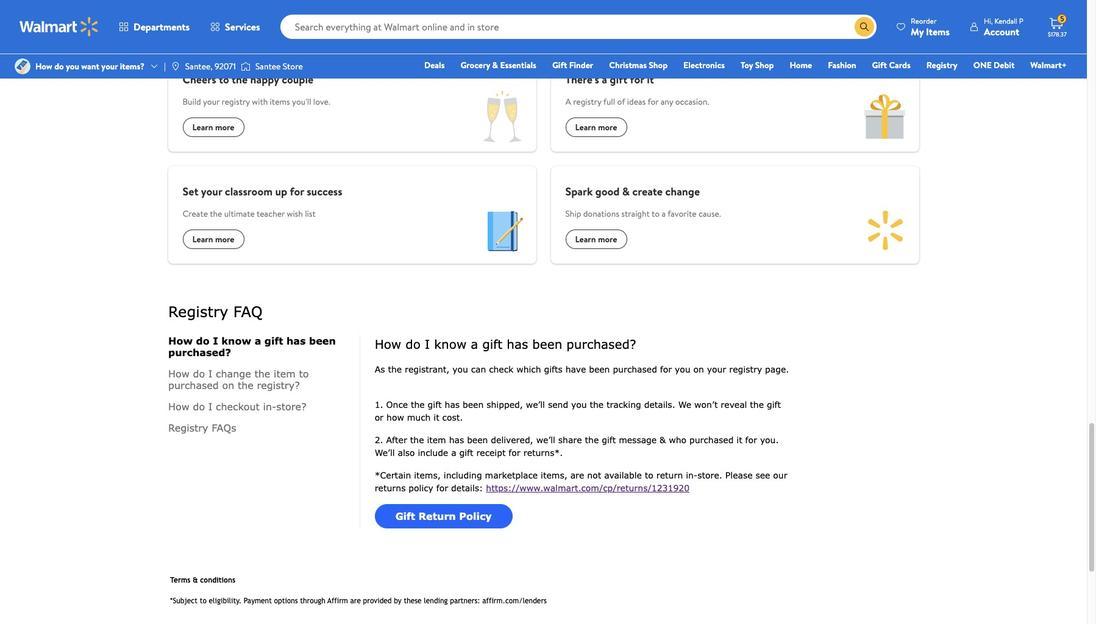 Task type: describe. For each thing, give the bounding box(es) containing it.
wish
[[287, 208, 303, 220]]

learn for cheers
[[192, 122, 213, 134]]

toy shop link
[[735, 59, 779, 72]]

do
[[54, 60, 64, 73]]

gift
[[610, 72, 627, 87]]

learn more button for to
[[183, 118, 244, 137]]

reorder
[[911, 16, 937, 26]]

how do you want your items?
[[35, 60, 144, 73]]

finder
[[569, 59, 593, 71]]

create
[[632, 184, 663, 200]]

learn more button for your
[[183, 230, 244, 250]]

 image for santee store
[[241, 60, 251, 73]]

list
[[305, 208, 316, 220]]

learn for there's
[[575, 122, 596, 134]]

good
[[595, 184, 620, 200]]

walmart+ link
[[1025, 59, 1072, 72]]

build
[[183, 96, 201, 108]]

hi, kendall p account
[[984, 16, 1024, 38]]

items
[[270, 96, 290, 108]]

build your registry with items you'll love.
[[183, 96, 330, 108]]

2 horizontal spatial for
[[648, 96, 659, 108]]

learn for spark
[[575, 234, 596, 246]]

1 horizontal spatial for
[[630, 72, 644, 87]]

one debit link
[[968, 59, 1020, 72]]

 image for how do you want your items?
[[15, 59, 30, 74]]

account
[[984, 25, 1019, 38]]

learn more button for a
[[565, 118, 627, 137]]

cause.
[[699, 208, 721, 220]]

ideas
[[627, 96, 646, 108]]

deals
[[424, 59, 445, 71]]

more for a
[[598, 122, 617, 134]]

learn for set
[[192, 234, 213, 246]]

more for your
[[215, 234, 234, 246]]

hi,
[[984, 16, 993, 26]]

love.
[[313, 96, 330, 108]]

fashion
[[828, 59, 856, 71]]

learn more for your
[[192, 234, 234, 246]]

one
[[973, 59, 992, 71]]

teacher
[[257, 208, 285, 220]]

learn more for to
[[192, 122, 234, 134]]

christmas shop
[[609, 59, 668, 71]]

santee store
[[255, 60, 303, 73]]

grocery & essentials
[[461, 59, 536, 71]]

cheers
[[183, 72, 216, 87]]

items?
[[120, 60, 144, 73]]

$178.37
[[1048, 30, 1067, 38]]

home
[[790, 59, 812, 71]]

search icon image
[[860, 22, 869, 32]]

up
[[275, 184, 287, 200]]

2 vertical spatial to
[[652, 208, 660, 220]]

1 vertical spatial a
[[662, 208, 666, 220]]

straight
[[621, 208, 650, 220]]

5
[[1060, 14, 1064, 24]]

1 registry from the left
[[222, 96, 250, 108]]

walmart+
[[1030, 59, 1067, 71]]

departments
[[134, 20, 190, 34]]

spark good & create change. ship donations straight to a favorite cause. learn more. image
[[852, 197, 919, 264]]

gift for gift finder
[[552, 59, 567, 71]]

walmart image
[[20, 17, 99, 37]]

cheers to the happy couple. build your registry with items you'll love. learn more. image
[[469, 85, 536, 152]]

2 registry from the left
[[573, 96, 601, 108]]

a registry full of ideas for any occasion.
[[565, 96, 709, 108]]

ship
[[565, 208, 581, 220]]

success
[[307, 184, 342, 200]]

0 horizontal spatial &
[[492, 59, 498, 71]]

ship donations straight to a favorite cause.
[[565, 208, 721, 220]]

p
[[1019, 16, 1024, 26]]

gift finder
[[552, 59, 593, 71]]

electronics link
[[678, 59, 730, 72]]



Task type: locate. For each thing, give the bounding box(es) containing it.
grocery & essentials link
[[455, 59, 542, 72]]

2 horizontal spatial to
[[652, 208, 660, 220]]

set your classroom up for success
[[183, 184, 342, 200]]

there's a gift for it
[[565, 72, 654, 87]]

full
[[603, 96, 615, 108]]

your right set
[[201, 184, 222, 200]]

more
[[215, 122, 234, 134], [598, 122, 617, 134], [215, 234, 234, 246], [598, 234, 617, 246]]

0 horizontal spatial shop
[[649, 59, 668, 71]]

learn more down create
[[192, 234, 234, 246]]

1 horizontal spatial the
[[232, 72, 248, 87]]

santee,
[[185, 60, 213, 73]]

registry right a
[[573, 96, 601, 108]]

learn more for a
[[575, 122, 617, 134]]

one debit
[[973, 59, 1015, 71]]

1 vertical spatial for
[[648, 96, 659, 108]]

2 horizontal spatial  image
[[241, 60, 251, 73]]

0 horizontal spatial a
[[602, 72, 607, 87]]

1 horizontal spatial shop
[[755, 59, 774, 71]]

santee
[[255, 60, 281, 73]]

the right create
[[210, 208, 222, 220]]

services
[[225, 20, 260, 34]]

more down "ultimate"
[[215, 234, 234, 246]]

want
[[81, 60, 99, 73]]

registry
[[222, 96, 250, 108], [573, 96, 601, 108]]

shop inside christmas shop "link"
[[649, 59, 668, 71]]

shop for toy shop
[[755, 59, 774, 71]]

learn more button down build
[[183, 118, 244, 137]]

learn more button down 'full' on the right
[[565, 118, 627, 137]]

registry left with
[[222, 96, 250, 108]]

the left happy
[[232, 72, 248, 87]]

to
[[199, 25, 210, 42], [219, 72, 229, 87], [652, 208, 660, 220]]

to for cheers
[[219, 72, 229, 87]]

with
[[252, 96, 268, 108]]

a left gift
[[602, 72, 607, 87]]

services button
[[200, 12, 270, 41]]

clear search field text image
[[840, 22, 850, 31]]

shop up it
[[649, 59, 668, 71]]

1 gift from the left
[[552, 59, 567, 71]]

essentials
[[500, 59, 536, 71]]

1 horizontal spatial registry
[[573, 96, 601, 108]]

more for good
[[598, 234, 617, 246]]

|
[[164, 60, 166, 73]]

 image for santee, 92071
[[171, 62, 180, 71]]

there's a gift for it. a registry full of ideas for any occasion. learn more. image
[[852, 85, 919, 152]]

5 $178.37
[[1048, 14, 1067, 38]]

0 horizontal spatial  image
[[15, 59, 30, 74]]

2 vertical spatial your
[[201, 184, 222, 200]]

learn more
[[192, 122, 234, 134], [575, 122, 617, 134], [192, 234, 234, 246], [575, 234, 617, 246]]

a
[[565, 96, 571, 108]]

home link
[[784, 59, 818, 72]]

1 vertical spatial to
[[219, 72, 229, 87]]

santee, 92071
[[185, 60, 236, 73]]

how
[[35, 60, 52, 73]]

1 vertical spatial the
[[210, 208, 222, 220]]

Search search field
[[280, 15, 877, 39]]

gift
[[552, 59, 567, 71], [872, 59, 887, 71]]

&
[[492, 59, 498, 71], [622, 184, 630, 200]]

create
[[183, 208, 208, 220]]

classroom
[[225, 184, 273, 200]]

gift inside gift finder link
[[552, 59, 567, 71]]

spark good & create change
[[565, 184, 700, 200]]

learn more button down create
[[183, 230, 244, 250]]

a
[[602, 72, 607, 87], [662, 208, 666, 220]]

a left "favorite"
[[662, 208, 666, 220]]

toy
[[741, 59, 753, 71]]

for left it
[[630, 72, 644, 87]]

 image right the |
[[171, 62, 180, 71]]

to right "more"
[[199, 25, 210, 42]]

your right build
[[203, 96, 220, 108]]

more for to
[[215, 122, 234, 134]]

learn more down build
[[192, 122, 234, 134]]

0 vertical spatial your
[[101, 60, 118, 73]]

more to explore
[[168, 25, 253, 42]]

learn more down "donations"
[[575, 234, 617, 246]]

learn more for good
[[575, 234, 617, 246]]

items
[[926, 25, 950, 38]]

cards
[[889, 59, 911, 71]]

your right want
[[101, 60, 118, 73]]

registry link
[[921, 59, 963, 72]]

shop for christmas shop
[[649, 59, 668, 71]]

it
[[647, 72, 654, 87]]

0 vertical spatial &
[[492, 59, 498, 71]]

gift inside gift cards link
[[872, 59, 887, 71]]

your
[[101, 60, 118, 73], [203, 96, 220, 108], [201, 184, 222, 200]]

learn more button for good
[[565, 230, 627, 250]]

for right up
[[290, 184, 304, 200]]

more
[[168, 25, 196, 42]]

gift cards
[[872, 59, 911, 71]]

more down 'full' on the right
[[598, 122, 617, 134]]

learn down create
[[192, 234, 213, 246]]

2 shop from the left
[[755, 59, 774, 71]]

1 shop from the left
[[649, 59, 668, 71]]

favorite
[[668, 208, 697, 220]]

change
[[665, 184, 700, 200]]

0 horizontal spatial gift
[[552, 59, 567, 71]]

you
[[66, 60, 79, 73]]

learn more button
[[183, 118, 244, 137], [565, 118, 627, 137], [183, 230, 244, 250], [565, 230, 627, 250]]

 image right the 92071
[[241, 60, 251, 73]]

for left any
[[648, 96, 659, 108]]

of
[[617, 96, 625, 108]]

shop right toy
[[755, 59, 774, 71]]

& right good
[[622, 184, 630, 200]]

christmas shop link
[[604, 59, 673, 72]]

more down "build your registry with items you'll love."
[[215, 122, 234, 134]]

your for build
[[203, 96, 220, 108]]

1 horizontal spatial gift
[[872, 59, 887, 71]]

gift for gift cards
[[872, 59, 887, 71]]

92071
[[215, 60, 236, 73]]

learn more button down "donations"
[[565, 230, 627, 250]]

create the ultimate teacher wish list
[[183, 208, 316, 220]]

grocery
[[461, 59, 490, 71]]

couple
[[282, 72, 314, 87]]

occasion.
[[675, 96, 709, 108]]

gift left cards
[[872, 59, 887, 71]]

more down "donations"
[[598, 234, 617, 246]]

gift left the 'finder'
[[552, 59, 567, 71]]

spark
[[565, 184, 593, 200]]

learn more down 'full' on the right
[[575, 122, 617, 134]]

& right grocery
[[492, 59, 498, 71]]

the
[[232, 72, 248, 87], [210, 208, 222, 220]]

1 horizontal spatial to
[[219, 72, 229, 87]]

2 vertical spatial for
[[290, 184, 304, 200]]

2 gift from the left
[[872, 59, 887, 71]]

1 horizontal spatial  image
[[171, 62, 180, 71]]

1 vertical spatial your
[[203, 96, 220, 108]]

departments button
[[109, 12, 200, 41]]

explore
[[213, 25, 253, 42]]

1 horizontal spatial &
[[622, 184, 630, 200]]

reorder my items
[[911, 16, 950, 38]]

ultimate
[[224, 208, 255, 220]]

gift finder link
[[547, 59, 599, 72]]

christmas
[[609, 59, 647, 71]]

toy shop
[[741, 59, 774, 71]]

cheers to the happy couple
[[183, 72, 314, 87]]

0 horizontal spatial to
[[199, 25, 210, 42]]

1 vertical spatial &
[[622, 184, 630, 200]]

0 vertical spatial the
[[232, 72, 248, 87]]

kendall
[[995, 16, 1017, 26]]

1 horizontal spatial a
[[662, 208, 666, 220]]

learn down there's
[[575, 122, 596, 134]]

fashion link
[[822, 59, 862, 72]]

Walmart Site-Wide search field
[[280, 15, 877, 39]]

0 vertical spatial a
[[602, 72, 607, 87]]

set your classroom up for success. create the ultimate teacher wish list. learn more. image
[[469, 197, 536, 264]]

to right cheers on the top left
[[219, 72, 229, 87]]

any
[[661, 96, 673, 108]]

0 vertical spatial for
[[630, 72, 644, 87]]

debit
[[994, 59, 1015, 71]]

to for more
[[199, 25, 210, 42]]

your for set
[[201, 184, 222, 200]]

0 vertical spatial to
[[199, 25, 210, 42]]

gift cards link
[[867, 59, 916, 72]]

deals link
[[419, 59, 450, 72]]

 image left how
[[15, 59, 30, 74]]

learn down build
[[192, 122, 213, 134]]

electronics
[[683, 59, 725, 71]]

to right straight
[[652, 208, 660, 220]]

0 horizontal spatial for
[[290, 184, 304, 200]]

0 horizontal spatial registry
[[222, 96, 250, 108]]

you'll
[[292, 96, 311, 108]]

there's
[[565, 72, 599, 87]]

registry
[[926, 59, 958, 71]]

shop inside toy shop link
[[755, 59, 774, 71]]

my
[[911, 25, 924, 38]]

 image
[[15, 59, 30, 74], [241, 60, 251, 73], [171, 62, 180, 71]]

happy
[[250, 72, 279, 87]]

learn down ship
[[575, 234, 596, 246]]

0 horizontal spatial the
[[210, 208, 222, 220]]

store
[[283, 60, 303, 73]]



Task type: vqa. For each thing, say whether or not it's contained in the screenshot.
now for hosting
no



